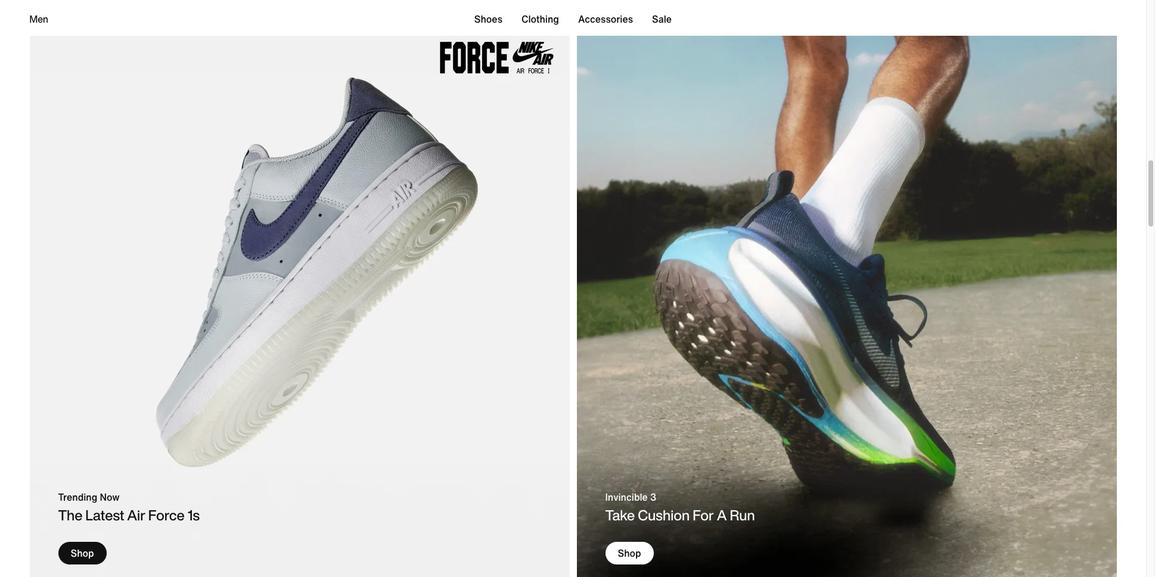 Task type: locate. For each thing, give the bounding box(es) containing it.
the
[[58, 504, 83, 526]]

shop down the take
[[618, 546, 641, 560]]

shop
[[71, 546, 94, 560], [618, 546, 641, 560]]

invincible 3 take cushion for a run
[[605, 490, 755, 526]]

1 shop from the left
[[71, 546, 94, 560]]

shop link down the take
[[605, 542, 654, 565]]

1 horizontal spatial shop link
[[605, 542, 654, 565]]

0 horizontal spatial shop link
[[58, 542, 106, 565]]

take
[[605, 504, 635, 526]]

for
[[693, 504, 714, 526]]

force
[[148, 504, 185, 526]]

accessories link
[[578, 10, 633, 29]]

shoes link
[[474, 10, 503, 29]]

men
[[30, 12, 48, 26]]

1 shop link from the left
[[58, 542, 106, 565]]

1 horizontal spatial shop
[[618, 546, 641, 560]]

shop for first shop link from right
[[618, 546, 641, 560]]

shop link down the 'the'
[[58, 542, 106, 565]]

2 shop link from the left
[[605, 542, 654, 565]]

clothing
[[522, 12, 559, 26]]

a
[[717, 504, 727, 526]]

shop link
[[58, 542, 106, 565], [605, 542, 654, 565]]

sale link
[[652, 10, 672, 29]]

0 horizontal spatial shop
[[71, 546, 94, 560]]

2 shop from the left
[[618, 546, 641, 560]]

menu containing shoes
[[474, 10, 672, 29]]

shop down the 'the'
[[71, 546, 94, 560]]

menu
[[474, 10, 672, 29]]



Task type: vqa. For each thing, say whether or not it's contained in the screenshot.
menu bar
no



Task type: describe. For each thing, give the bounding box(es) containing it.
run
[[730, 504, 755, 526]]

clothing link
[[522, 10, 559, 29]]

shop for 1st shop link from the left
[[71, 546, 94, 560]]

sale
[[652, 12, 672, 26]]

now
[[100, 490, 120, 504]]

3
[[650, 490, 657, 504]]

secondary element
[[30, 0, 1117, 36]]

accessories
[[578, 12, 633, 26]]

air
[[127, 504, 145, 526]]

shoes
[[474, 12, 503, 26]]

invincible
[[605, 490, 648, 504]]

menu inside secondary element
[[474, 10, 672, 29]]

1s
[[188, 504, 200, 526]]

latest
[[85, 504, 124, 526]]

trending now the latest air force 1s
[[58, 490, 200, 526]]

trending
[[58, 490, 97, 504]]

cushion
[[638, 504, 690, 526]]



